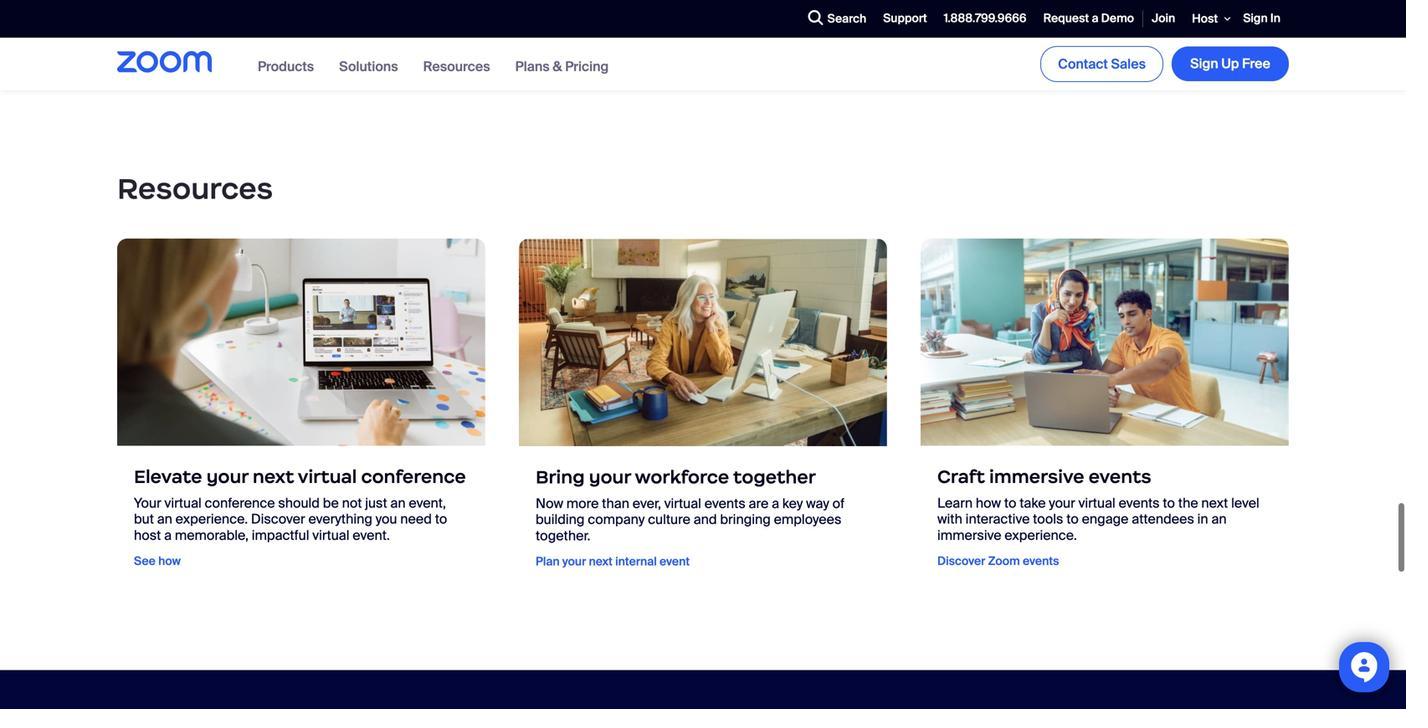 Task type: locate. For each thing, give the bounding box(es) containing it.
immersive up take
[[990, 465, 1085, 488]]

experience. down take
[[1005, 527, 1077, 544]]

discover
[[251, 510, 305, 528], [938, 553, 986, 569]]

0 horizontal spatial conference
[[205, 494, 275, 512]]

events left are
[[705, 495, 746, 512]]

0 vertical spatial resources
[[423, 58, 490, 75]]

conference up 'event,'
[[361, 465, 466, 488]]

interactive
[[966, 510, 1030, 528]]

1 vertical spatial next
[[1202, 494, 1229, 512]]

0 vertical spatial next
[[253, 465, 294, 488]]

attendees
[[1132, 510, 1195, 528]]

bring
[[536, 466, 585, 489]]

1 horizontal spatial conference
[[361, 465, 466, 488]]

to left the
[[1163, 494, 1175, 512]]

discover zoom events link
[[938, 552, 1060, 569]]

solutions button
[[339, 58, 398, 75]]

resources
[[423, 58, 490, 75], [117, 171, 273, 207]]

how
[[976, 494, 1001, 512], [158, 553, 181, 569]]

your inside bring your workforce together now more than ever, virtual events are a key way of building company culture and bringing employees together.
[[589, 466, 631, 489]]

how right learn
[[976, 494, 1001, 512]]

your right plan
[[562, 554, 586, 569]]

and
[[694, 511, 717, 528]]

now
[[536, 495, 563, 512]]

conference up memorable,
[[205, 494, 275, 512]]

next left "internal"
[[589, 554, 613, 569]]

2 vertical spatial a
[[164, 527, 172, 544]]

an right in
[[1212, 510, 1227, 528]]

immersive down learn
[[938, 527, 1002, 544]]

sign for sign in
[[1244, 11, 1268, 26]]

craft
[[938, 465, 985, 488]]

sign left in
[[1244, 11, 1268, 26]]

virtual right tools
[[1079, 494, 1116, 512]]

experience.
[[176, 510, 248, 528], [1005, 527, 1077, 544]]

your for conference
[[207, 465, 249, 488]]

plans & pricing
[[515, 58, 609, 75]]

conference
[[361, 465, 466, 488], [205, 494, 275, 512]]

1 vertical spatial conference
[[205, 494, 275, 512]]

support link
[[875, 1, 936, 37]]

elevate
[[134, 465, 202, 488]]

1 horizontal spatial a
[[772, 495, 780, 512]]

discover inside elevate your next virtual conference your virtual conference should be not just an event, but an experience. discover everything you need to host a memorable, impactful virtual event.
[[251, 510, 305, 528]]

next up should
[[253, 465, 294, 488]]

1 horizontal spatial how
[[976, 494, 1001, 512]]

next for conference
[[253, 465, 294, 488]]

1.888.799.9666
[[944, 11, 1027, 26]]

an
[[391, 494, 406, 512], [157, 510, 172, 528], [1212, 510, 1227, 528]]

host
[[134, 527, 161, 544]]

see
[[134, 553, 156, 569]]

your right take
[[1049, 494, 1076, 512]]

sign left the up
[[1191, 55, 1219, 73]]

bring your workforce together image
[[519, 239, 888, 446]]

free
[[1243, 55, 1271, 73]]

a
[[1092, 11, 1099, 26], [772, 495, 780, 512], [164, 527, 172, 544]]

how right see
[[158, 553, 181, 569]]

sales
[[1111, 55, 1146, 73]]

1 horizontal spatial sign
[[1244, 11, 1268, 26]]

your inside elevate your next virtual conference your virtual conference should be not just an event, but an experience. discover everything you need to host a memorable, impactful virtual event.
[[207, 465, 249, 488]]

next inside craft immersive events learn how to take your virtual events to the next level with interactive tools to engage attendees in an immersive experience.
[[1202, 494, 1229, 512]]

a right host
[[164, 527, 172, 544]]

search
[[828, 11, 867, 26]]

0 vertical spatial discover
[[251, 510, 305, 528]]

contact sales link
[[1041, 46, 1164, 82]]

elevate your next virtual conference image
[[117, 239, 486, 446]]

products button
[[258, 58, 314, 75]]

1 horizontal spatial next
[[589, 554, 613, 569]]

0 vertical spatial conference
[[361, 465, 466, 488]]

solutions
[[339, 58, 398, 75]]

experience. down elevate at the left of the page
[[176, 510, 248, 528]]

workforce
[[635, 466, 729, 489]]

events right zoom
[[1023, 553, 1060, 569]]

events inside bring your workforce together now more than ever, virtual events are a key way of building company culture and bringing employees together.
[[705, 495, 746, 512]]

to
[[1005, 494, 1017, 512], [1163, 494, 1175, 512], [435, 510, 447, 528], [1067, 510, 1079, 528]]

sign up free
[[1191, 55, 1271, 73]]

an right just in the left of the page
[[391, 494, 406, 512]]

sign for sign up free
[[1191, 55, 1219, 73]]

a right are
[[772, 495, 780, 512]]

virtual down the workforce on the bottom of the page
[[665, 495, 702, 512]]

0 vertical spatial sign
[[1244, 11, 1268, 26]]

0 vertical spatial how
[[976, 494, 1001, 512]]

virtual down be
[[313, 527, 350, 544]]

discover left zoom
[[938, 553, 986, 569]]

1 horizontal spatial an
[[391, 494, 406, 512]]

a inside request a demo link
[[1092, 11, 1099, 26]]

1.888.799.9666 link
[[936, 1, 1035, 37]]

company
[[588, 511, 645, 528]]

1 horizontal spatial experience.
[[1005, 527, 1077, 544]]

way
[[806, 495, 830, 512]]

next right the
[[1202, 494, 1229, 512]]

virtual
[[298, 465, 357, 488], [165, 494, 202, 512], [1079, 494, 1116, 512], [665, 495, 702, 512], [313, 527, 350, 544]]

events
[[1089, 465, 1152, 488], [1119, 494, 1160, 512], [705, 495, 746, 512], [1023, 553, 1060, 569]]

your inside craft immersive events learn how to take your virtual events to the next level with interactive tools to engage attendees in an immersive experience.
[[1049, 494, 1076, 512]]

but
[[134, 510, 154, 528]]

your inside 'plan your next internal event' link
[[562, 554, 586, 569]]

not
[[342, 494, 362, 512]]

next
[[253, 465, 294, 488], [1202, 494, 1229, 512], [589, 554, 613, 569]]

bringing
[[720, 511, 771, 528]]

sign in link
[[1235, 1, 1289, 37]]

next inside elevate your next virtual conference your virtual conference should be not just an event, but an experience. discover everything you need to host a memorable, impactful virtual event.
[[253, 465, 294, 488]]

discover left be
[[251, 510, 305, 528]]

immersive
[[990, 465, 1085, 488], [938, 527, 1002, 544]]

0 horizontal spatial resources
[[117, 171, 273, 207]]

virtual down elevate at the left of the page
[[165, 494, 202, 512]]

0 vertical spatial a
[[1092, 11, 1099, 26]]

2 horizontal spatial a
[[1092, 11, 1099, 26]]

your up than
[[589, 466, 631, 489]]

how inside craft immersive events learn how to take your virtual events to the next level with interactive tools to engage attendees in an immersive experience.
[[976, 494, 1001, 512]]

zoom logo image
[[117, 51, 212, 73]]

0 horizontal spatial discover
[[251, 510, 305, 528]]

support
[[884, 11, 928, 26]]

how inside see how link
[[158, 553, 181, 569]]

virtual inside craft immersive events learn how to take your virtual events to the next level with interactive tools to engage attendees in an immersive experience.
[[1079, 494, 1116, 512]]

an right 'but'
[[157, 510, 172, 528]]

engage
[[1082, 510, 1129, 528]]

0 horizontal spatial how
[[158, 553, 181, 569]]

plan your next internal event
[[536, 554, 690, 569]]

1 vertical spatial a
[[772, 495, 780, 512]]

of
[[833, 495, 845, 512]]

with
[[938, 510, 963, 528]]

resources button
[[423, 58, 490, 75]]

your
[[134, 494, 161, 512]]

1 vertical spatial discover
[[938, 553, 986, 569]]

you
[[376, 510, 397, 528]]

2 horizontal spatial next
[[1202, 494, 1229, 512]]

0 horizontal spatial sign
[[1191, 55, 1219, 73]]

search image
[[808, 10, 824, 25]]

need
[[400, 510, 432, 528]]

1 vertical spatial resources
[[117, 171, 273, 207]]

1 vertical spatial sign
[[1191, 55, 1219, 73]]

your
[[207, 465, 249, 488], [589, 466, 631, 489], [1049, 494, 1076, 512], [562, 554, 586, 569]]

a left demo
[[1092, 11, 1099, 26]]

0 horizontal spatial a
[[164, 527, 172, 544]]

1 horizontal spatial discover
[[938, 553, 986, 569]]

event
[[660, 554, 690, 569]]

demo
[[1102, 11, 1135, 26]]

your right elevate at the left of the page
[[207, 465, 249, 488]]

0 horizontal spatial experience.
[[176, 510, 248, 528]]

1 horizontal spatial resources
[[423, 58, 490, 75]]

1 vertical spatial how
[[158, 553, 181, 569]]

to right need
[[435, 510, 447, 528]]

discover inside discover zoom events "link"
[[938, 553, 986, 569]]

2 vertical spatial next
[[589, 554, 613, 569]]

2 horizontal spatial an
[[1212, 510, 1227, 528]]

0 horizontal spatial next
[[253, 465, 294, 488]]

join
[[1152, 11, 1176, 26]]



Task type: describe. For each thing, give the bounding box(es) containing it.
should
[[278, 494, 320, 512]]

&
[[553, 58, 562, 75]]

tools
[[1033, 510, 1064, 528]]

contact
[[1058, 55, 1108, 73]]

zoom
[[988, 553, 1020, 569]]

culture
[[648, 511, 691, 528]]

together
[[733, 466, 816, 489]]

host button
[[1184, 0, 1235, 38]]

bring your workforce together now more than ever, virtual events are a key way of building company culture and bringing employees together.
[[536, 466, 845, 545]]

impactful
[[252, 527, 309, 544]]

internal
[[615, 554, 657, 569]]

discover zoom events
[[938, 553, 1060, 569]]

memorable,
[[175, 527, 249, 544]]

join link
[[1144, 1, 1184, 37]]

pricing
[[565, 58, 609, 75]]

in
[[1198, 510, 1209, 528]]

to inside elevate your next virtual conference your virtual conference should be not just an event, but an experience. discover everything you need to host a memorable, impactful virtual event.
[[435, 510, 447, 528]]

events inside "link"
[[1023, 553, 1060, 569]]

experience. inside craft immersive events learn how to take your virtual events to the next level with interactive tools to engage attendees in an immersive experience.
[[1005, 527, 1077, 544]]

next for event
[[589, 554, 613, 569]]

more
[[567, 495, 599, 512]]

sign up free link
[[1172, 47, 1289, 81]]

key
[[783, 495, 803, 512]]

just
[[365, 494, 387, 512]]

products
[[258, 58, 314, 75]]

search image
[[808, 10, 824, 25]]

an inside craft immersive events learn how to take your virtual events to the next level with interactive tools to engage attendees in an immersive experience.
[[1212, 510, 1227, 528]]

plans
[[515, 58, 550, 75]]

plans & pricing link
[[515, 58, 609, 75]]

0 horizontal spatial an
[[157, 510, 172, 528]]

learn
[[938, 494, 973, 512]]

0 vertical spatial immersive
[[990, 465, 1085, 488]]

event.
[[353, 527, 390, 544]]

contact sales
[[1058, 55, 1146, 73]]

be
[[323, 494, 339, 512]]

virtual up be
[[298, 465, 357, 488]]

than
[[602, 495, 630, 512]]

experience. inside elevate your next virtual conference your virtual conference should be not just an event, but an experience. discover everything you need to host a memorable, impactful virtual event.
[[176, 510, 248, 528]]

request a demo link
[[1035, 1, 1143, 37]]

see how
[[134, 553, 181, 569]]

your for now
[[589, 466, 631, 489]]

take
[[1020, 494, 1046, 512]]

plan
[[536, 554, 560, 569]]

events up 'engage'
[[1089, 465, 1152, 488]]

craft immersive events image
[[921, 239, 1289, 446]]

building
[[536, 511, 585, 528]]

craft immersive events learn how to take your virtual events to the next level with interactive tools to engage attendees in an immersive experience.
[[938, 465, 1260, 544]]

plan your next internal event link
[[536, 552, 690, 570]]

elevate your next virtual conference your virtual conference should be not just an event, but an experience. discover everything you need to host a memorable, impactful virtual event.
[[134, 465, 466, 544]]

are
[[749, 495, 769, 512]]

events left the
[[1119, 494, 1160, 512]]

level
[[1232, 494, 1260, 512]]

virtual inside bring your workforce together now more than ever, virtual events are a key way of building company culture and bringing employees together.
[[665, 495, 702, 512]]

everything
[[308, 510, 372, 528]]

in
[[1271, 11, 1281, 26]]

host
[[1193, 11, 1218, 26]]

to right tools
[[1067, 510, 1079, 528]]

a inside bring your workforce together now more than ever, virtual events are a key way of building company culture and bringing employees together.
[[772, 495, 780, 512]]

1 vertical spatial immersive
[[938, 527, 1002, 544]]

see how link
[[134, 552, 181, 569]]

to left take
[[1005, 494, 1017, 512]]

request a demo
[[1044, 11, 1135, 26]]

event,
[[409, 494, 446, 512]]

up
[[1222, 55, 1240, 73]]

your for event
[[562, 554, 586, 569]]

ever,
[[633, 495, 661, 512]]

the
[[1179, 494, 1199, 512]]

together.
[[536, 527, 591, 545]]

request
[[1044, 11, 1090, 26]]

a inside elevate your next virtual conference your virtual conference should be not just an event, but an experience. discover everything you need to host a memorable, impactful virtual event.
[[164, 527, 172, 544]]

employees
[[774, 511, 842, 528]]

sign in
[[1244, 11, 1281, 26]]



Task type: vqa. For each thing, say whether or not it's contained in the screenshot.


